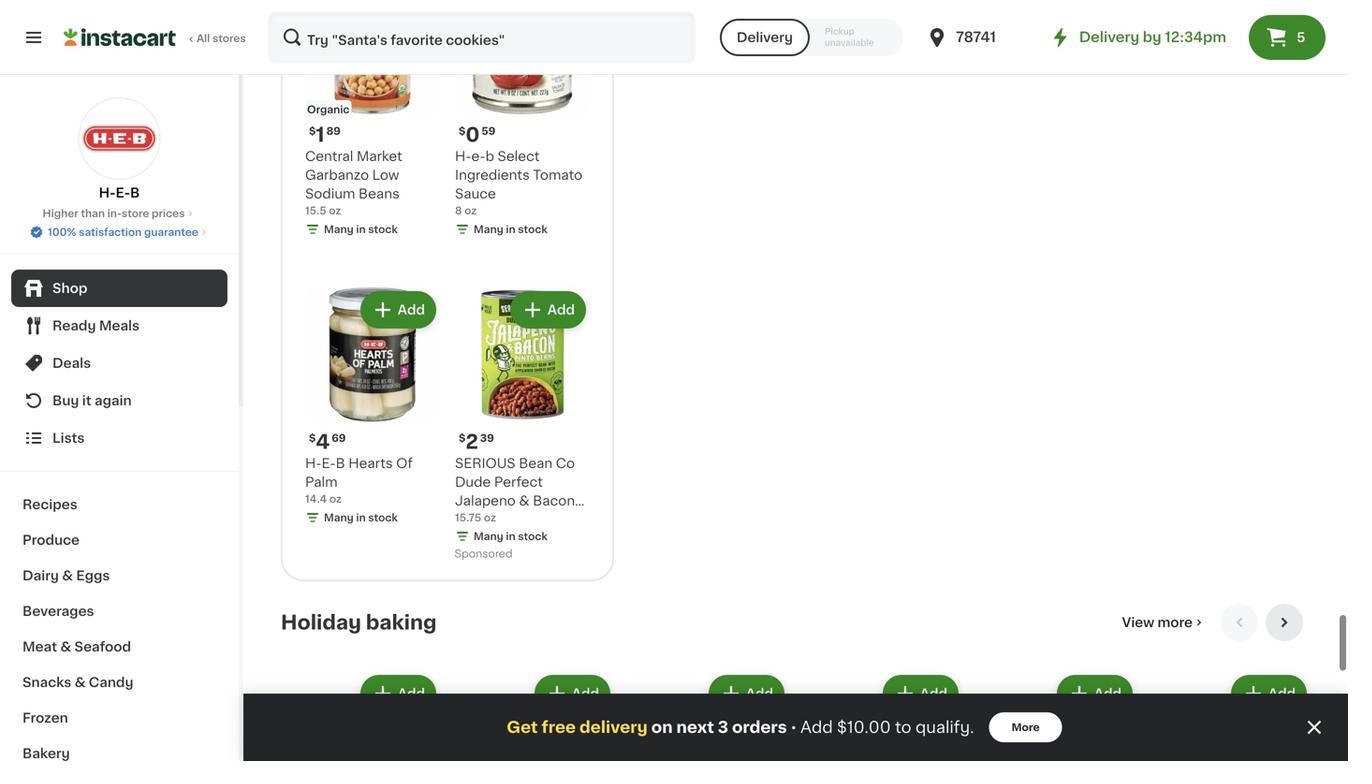 Task type: describe. For each thing, give the bounding box(es) containing it.
get free delivery on next 3 orders • add $10.00 to qualify.
[[507, 719, 974, 735]]

dairy
[[22, 569, 59, 582]]

beverages link
[[11, 594, 227, 629]]

store
[[122, 208, 149, 219]]

69
[[332, 433, 346, 443]]

snacks & candy
[[22, 676, 133, 689]]

than
[[81, 208, 105, 219]]

beans
[[359, 187, 400, 200]]

product group containing 0
[[455, 0, 590, 241]]

bacon
[[533, 494, 575, 507]]

central market garbanzo low sodium beans 15.5 oz
[[305, 150, 402, 216]]

h- inside 'link'
[[99, 186, 116, 199]]

garbanzo
[[305, 169, 369, 182]]

$ for 2
[[459, 433, 466, 443]]

in-
[[107, 208, 122, 219]]

h-e-b
[[99, 186, 140, 199]]

on
[[651, 719, 673, 735]]

guarantee
[[144, 227, 198, 237]]

beverages
[[22, 605, 94, 618]]

view
[[1122, 616, 1154, 629]]

serious bean co dude perfect jalapeno & bacon pinto beans, fully cooked
[[455, 457, 575, 545]]

oz inside 'h-e-b hearts of palm 14.4 oz'
[[329, 494, 342, 504]]

product group containing 2
[[455, 287, 590, 565]]

delivery by 12:34pm link
[[1049, 26, 1226, 49]]

ready meals link
[[11, 307, 227, 344]]

produce
[[22, 534, 80, 547]]

in for 2
[[506, 531, 515, 542]]

ready meals button
[[11, 307, 227, 344]]

low
[[372, 169, 399, 182]]

holiday baking link
[[281, 611, 437, 634]]

59
[[482, 126, 495, 136]]

higher
[[43, 208, 78, 219]]

snacks
[[22, 676, 71, 689]]

5 button
[[1249, 15, 1326, 60]]

all stores link
[[64, 11, 247, 64]]

service type group
[[720, 19, 904, 56]]

•
[[791, 720, 797, 735]]

many for 1
[[324, 224, 354, 235]]

delivery by 12:34pm
[[1079, 30, 1226, 44]]

bean
[[519, 457, 553, 470]]

stock for 4
[[368, 513, 398, 523]]

Search field
[[270, 13, 694, 62]]

get
[[507, 719, 538, 735]]

h-e-b select ingredients tomato sauce 8 oz
[[455, 150, 582, 216]]

$ for 0
[[459, 126, 466, 136]]

bakery link
[[11, 736, 227, 761]]

4
[[316, 432, 330, 452]]

by
[[1143, 30, 1161, 44]]

more button
[[989, 712, 1062, 742]]

in for 4
[[356, 513, 366, 523]]

stock for 1
[[368, 224, 398, 235]]

15.75 oz
[[455, 513, 496, 523]]

in for 1
[[356, 224, 366, 235]]

view more link
[[1122, 613, 1206, 632]]

qualify.
[[916, 719, 974, 735]]

oz inside "h-e-b select ingredients tomato sauce 8 oz"
[[464, 206, 477, 216]]

delivery for delivery by 12:34pm
[[1079, 30, 1139, 44]]

b for h-e-b hearts of palm 14.4 oz
[[336, 457, 345, 470]]

item carousel region
[[281, 604, 1311, 761]]

15.5
[[305, 206, 326, 216]]

many in stock for 1
[[324, 224, 398, 235]]

78741
[[956, 30, 996, 44]]

e-
[[471, 150, 485, 163]]

frozen
[[22, 711, 68, 725]]

frozen link
[[11, 700, 227, 736]]

holiday baking
[[281, 613, 437, 632]]

meat & seafood link
[[11, 629, 227, 665]]

sauce
[[455, 187, 496, 200]]

b for h-e-b
[[130, 186, 140, 199]]

100%
[[48, 227, 76, 237]]

h- for 0
[[455, 150, 471, 163]]

palm
[[305, 476, 338, 489]]

many in stock for 0
[[474, 224, 548, 235]]

14.4
[[305, 494, 327, 504]]

produce link
[[11, 522, 227, 558]]

candy
[[89, 676, 133, 689]]

e- for h-e-b hearts of palm 14.4 oz
[[322, 457, 336, 470]]

organic
[[307, 104, 350, 115]]

product group containing 4
[[305, 287, 440, 529]]

h- for 4
[[305, 457, 322, 470]]

oz down jalapeno
[[484, 513, 496, 523]]

more
[[1158, 616, 1193, 629]]

h-e-b link
[[78, 97, 161, 202]]

dude
[[455, 476, 491, 489]]

12:34pm
[[1165, 30, 1226, 44]]

100% satisfaction guarantee
[[48, 227, 198, 237]]

meals
[[99, 319, 140, 332]]

delivery
[[579, 719, 648, 735]]

tomato
[[533, 169, 582, 182]]

hearts
[[348, 457, 393, 470]]

to
[[895, 719, 911, 735]]

many in stock for 2
[[474, 531, 548, 542]]

free
[[542, 719, 576, 735]]

0
[[466, 125, 480, 145]]



Task type: locate. For each thing, give the bounding box(es) containing it.
h- down the 0
[[455, 150, 471, 163]]

oz down sodium
[[329, 206, 341, 216]]

e- inside 'h-e-b hearts of palm 14.4 oz'
[[322, 457, 336, 470]]

& for seafood
[[60, 640, 71, 653]]

many down sauce
[[474, 224, 503, 235]]

co
[[556, 457, 575, 470]]

many in stock
[[324, 224, 398, 235], [474, 224, 548, 235], [324, 513, 398, 523], [474, 531, 548, 542]]

many up sponsored badge image
[[474, 531, 503, 542]]

all stores
[[197, 33, 246, 44]]

many down 14.4
[[324, 513, 354, 523]]

None search field
[[268, 11, 695, 64]]

$ for 4
[[309, 433, 316, 443]]

oz inside central market garbanzo low sodium beans 15.5 oz
[[329, 206, 341, 216]]

&
[[519, 494, 530, 507], [62, 569, 73, 582], [60, 640, 71, 653], [75, 676, 86, 689]]

lists link
[[11, 419, 227, 457]]

$ 1 89
[[309, 125, 341, 145]]

oz right 8
[[464, 206, 477, 216]]

$ inside $ 2 39
[[459, 433, 466, 443]]

h- up 'palm'
[[305, 457, 322, 470]]

0 vertical spatial e-
[[116, 186, 130, 199]]

& inside serious bean co dude perfect jalapeno & bacon pinto beans, fully cooked
[[519, 494, 530, 507]]

sodium
[[305, 187, 355, 200]]

1 horizontal spatial e-
[[322, 457, 336, 470]]

b up store
[[130, 186, 140, 199]]

0 horizontal spatial h-
[[99, 186, 116, 199]]

it
[[82, 394, 91, 407]]

b down $ 4 69
[[336, 457, 345, 470]]

buy
[[52, 394, 79, 407]]

$ 0 59
[[459, 125, 495, 145]]

many for 0
[[474, 224, 503, 235]]

in
[[356, 224, 366, 235], [506, 224, 515, 235], [356, 513, 366, 523], [506, 531, 515, 542]]

0 horizontal spatial b
[[130, 186, 140, 199]]

e- inside 'link'
[[116, 186, 130, 199]]

e- up higher than in-store prices link
[[116, 186, 130, 199]]

dairy & eggs
[[22, 569, 110, 582]]

perfect
[[494, 476, 543, 489]]

many in stock for 4
[[324, 513, 398, 523]]

1 horizontal spatial b
[[336, 457, 345, 470]]

$ left 39
[[459, 433, 466, 443]]

89
[[326, 126, 341, 136]]

delivery button
[[720, 19, 810, 56]]

instacart logo image
[[64, 26, 176, 49]]

b inside 'h-e-b hearts of palm 14.4 oz'
[[336, 457, 345, 470]]

of
[[396, 457, 413, 470]]

prices
[[152, 208, 185, 219]]

39
[[480, 433, 494, 443]]

$ for 1
[[309, 126, 316, 136]]

stock for 0
[[518, 224, 548, 235]]

h-e-b hearts of palm 14.4 oz
[[305, 457, 413, 504]]

e- for h-e-b
[[116, 186, 130, 199]]

stock down 'beans,'
[[518, 531, 548, 542]]

higher than in-store prices
[[43, 208, 185, 219]]

8
[[455, 206, 462, 216]]

1 vertical spatial e-
[[322, 457, 336, 470]]

many down the 15.5
[[324, 224, 354, 235]]

h- inside 'h-e-b hearts of palm 14.4 oz'
[[305, 457, 322, 470]]

many for 2
[[474, 531, 503, 542]]

e-
[[116, 186, 130, 199], [322, 457, 336, 470]]

& left 'eggs'
[[62, 569, 73, 582]]

orders
[[732, 719, 787, 735]]

ingredients
[[455, 169, 530, 182]]

$ left 69
[[309, 433, 316, 443]]

b
[[130, 186, 140, 199], [336, 457, 345, 470]]

many for 4
[[324, 513, 354, 523]]

3
[[718, 719, 728, 735]]

central
[[305, 150, 353, 163]]

add inside treatment tracker modal dialog
[[800, 719, 833, 735]]

delivery
[[1079, 30, 1139, 44], [737, 31, 793, 44]]

eggs
[[76, 569, 110, 582]]

many in stock down 'beans,'
[[474, 531, 548, 542]]

buy it again link
[[11, 382, 227, 419]]

5
[[1297, 31, 1305, 44]]

many in stock down "h-e-b select ingredients tomato sauce 8 oz"
[[474, 224, 548, 235]]

b
[[485, 150, 494, 163]]

all
[[197, 33, 210, 44]]

15.75
[[455, 513, 481, 523]]

2
[[466, 432, 478, 452]]

h-
[[455, 150, 471, 163], [99, 186, 116, 199], [305, 457, 322, 470]]

beans,
[[492, 513, 537, 526]]

e- up 'palm'
[[322, 457, 336, 470]]

meat
[[22, 640, 57, 653]]

0 vertical spatial b
[[130, 186, 140, 199]]

oz
[[329, 206, 341, 216], [464, 206, 477, 216], [329, 494, 342, 504], [484, 513, 496, 523]]

stock for 2
[[518, 531, 548, 542]]

shop
[[52, 282, 87, 295]]

meat & seafood
[[22, 640, 131, 653]]

$ 4 69
[[309, 432, 346, 452]]

& right meat
[[60, 640, 71, 653]]

many in stock down 'h-e-b hearts of palm 14.4 oz'
[[324, 513, 398, 523]]

$ inside $ 4 69
[[309, 433, 316, 443]]

stock down "h-e-b select ingredients tomato sauce 8 oz"
[[518, 224, 548, 235]]

ready meals
[[52, 319, 140, 332]]

ready
[[52, 319, 96, 332]]

2 horizontal spatial h-
[[455, 150, 471, 163]]

h- inside "h-e-b select ingredients tomato sauce 8 oz"
[[455, 150, 471, 163]]

0 vertical spatial h-
[[455, 150, 471, 163]]

in down "h-e-b select ingredients tomato sauce 8 oz"
[[506, 224, 515, 235]]

in down beans
[[356, 224, 366, 235]]

$10.00
[[837, 719, 891, 735]]

dairy & eggs link
[[11, 558, 227, 594]]

0 horizontal spatial delivery
[[737, 31, 793, 44]]

seafood
[[74, 640, 131, 653]]

recipes link
[[11, 487, 227, 522]]

0 horizontal spatial e-
[[116, 186, 130, 199]]

product group containing 1
[[305, 0, 440, 241]]

shop link
[[11, 270, 227, 307]]

stock
[[368, 224, 398, 235], [518, 224, 548, 235], [368, 513, 398, 523], [518, 531, 548, 542]]

view more
[[1122, 616, 1193, 629]]

delivery inside button
[[737, 31, 793, 44]]

$ inside $ 0 59
[[459, 126, 466, 136]]

& down perfect
[[519, 494, 530, 507]]

oz right 14.4
[[329, 494, 342, 504]]

$ 2 39
[[459, 432, 494, 452]]

sponsored badge image
[[455, 549, 512, 560]]

& for candy
[[75, 676, 86, 689]]

$ inside '$ 1 89'
[[309, 126, 316, 136]]

$
[[309, 126, 316, 136], [459, 126, 466, 136], [309, 433, 316, 443], [459, 433, 466, 443]]

b inside 'link'
[[130, 186, 140, 199]]

product group
[[305, 0, 440, 241], [455, 0, 590, 241], [305, 287, 440, 529], [455, 287, 590, 565], [281, 671, 440, 761], [455, 671, 614, 761], [629, 671, 788, 761], [803, 671, 962, 761], [977, 671, 1136, 761], [1151, 671, 1311, 761]]

stock down beans
[[368, 224, 398, 235]]

100% satisfaction guarantee button
[[29, 221, 210, 240]]

next
[[676, 719, 714, 735]]

stock down 'h-e-b hearts of palm 14.4 oz'
[[368, 513, 398, 523]]

1 vertical spatial h-
[[99, 186, 116, 199]]

$ left 59
[[459, 126, 466, 136]]

delivery for delivery
[[737, 31, 793, 44]]

higher than in-store prices link
[[43, 206, 196, 221]]

h-e-b logo image
[[78, 97, 161, 180]]

in down 'beans,'
[[506, 531, 515, 542]]

baking
[[366, 613, 437, 632]]

in down 'h-e-b hearts of palm 14.4 oz'
[[356, 513, 366, 523]]

satisfaction
[[79, 227, 142, 237]]

select
[[498, 150, 540, 163]]

add
[[398, 303, 425, 316], [547, 303, 575, 316], [398, 687, 425, 700], [572, 687, 599, 700], [746, 687, 773, 700], [920, 687, 947, 700], [1094, 687, 1121, 700], [1268, 687, 1296, 700], [800, 719, 833, 735]]

2 vertical spatial h-
[[305, 457, 322, 470]]

$ left 89
[[309, 126, 316, 136]]

1 horizontal spatial h-
[[305, 457, 322, 470]]

stores
[[212, 33, 246, 44]]

in for 0
[[506, 224, 515, 235]]

market
[[357, 150, 402, 163]]

snacks & candy link
[[11, 665, 227, 700]]

& left candy
[[75, 676, 86, 689]]

1 vertical spatial b
[[336, 457, 345, 470]]

treatment tracker modal dialog
[[243, 694, 1348, 761]]

holiday
[[281, 613, 361, 632]]

1 horizontal spatial delivery
[[1079, 30, 1139, 44]]

more
[[1012, 722, 1040, 733]]

many
[[324, 224, 354, 235], [474, 224, 503, 235], [324, 513, 354, 523], [474, 531, 503, 542]]

recipes
[[22, 498, 77, 511]]

& for eggs
[[62, 569, 73, 582]]

h- up the higher than in-store prices
[[99, 186, 116, 199]]

many in stock down beans
[[324, 224, 398, 235]]



Task type: vqa. For each thing, say whether or not it's contained in the screenshot.
Unable to checkout with your OTC Network card? on the left bottom of the page
no



